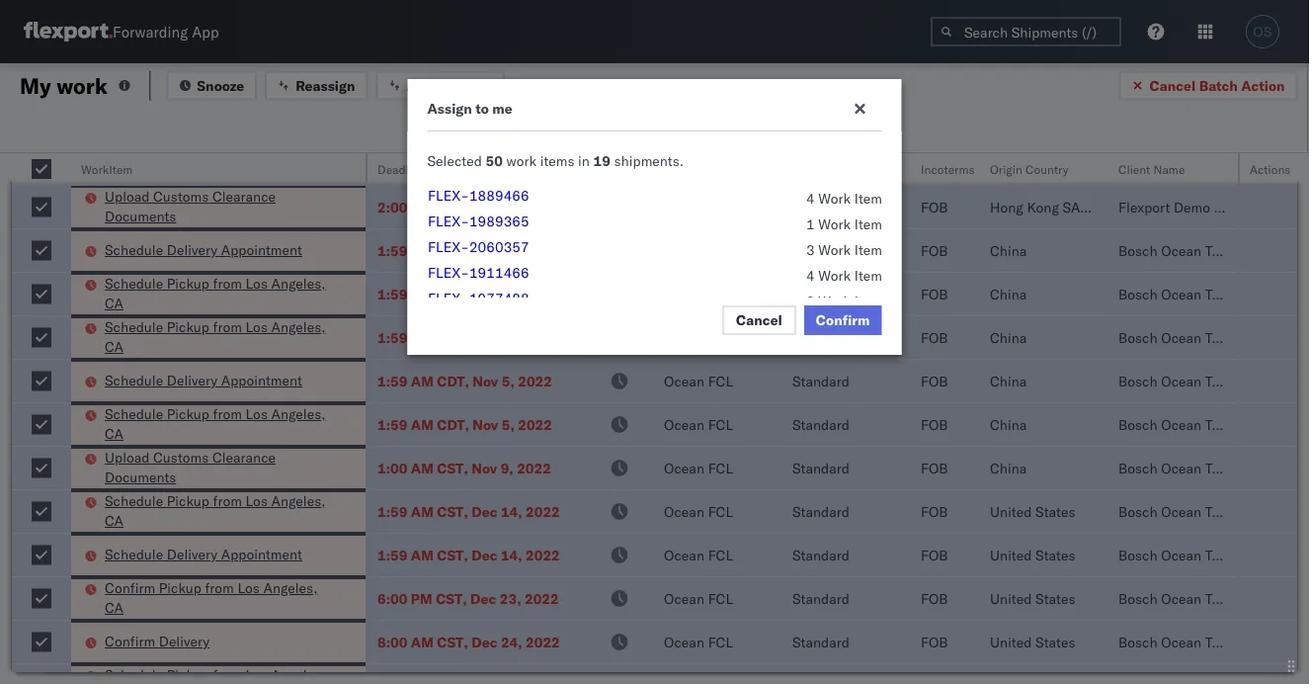 Task type: describe. For each thing, give the bounding box(es) containing it.
6:00
[[378, 590, 408, 607]]

4 1:59 from the top
[[378, 372, 408, 389]]

2022 for third schedule pickup from los angeles, ca button from the top
[[518, 416, 553, 433]]

4 1:59 am cdt, nov 5, 2022 from the top
[[378, 372, 553, 389]]

bosch ocean test for first schedule pickup from los angeles, ca button from the top of the page
[[1119, 285, 1232, 302]]

schedule pickup from los angeles, ca for first schedule pickup from los angeles, ca button from the top of the page
[[105, 275, 326, 312]]

los for fourth schedule pickup from los angeles, ca button from the top of the page
[[246, 492, 268, 510]]

os
[[1254, 24, 1273, 39]]

3 schedule delivery appointment button from the top
[[105, 545, 302, 566]]

schedule delivery appointment link for 3rd schedule delivery appointment button from the top of the page
[[105, 545, 302, 564]]

2022 for upload customs clearance documents button related to 1:00 am cst, nov 9, 2022
[[517, 459, 551, 476]]

fcl for upload customs clearance documents button related to 1:00 am cst, nov 9, 2022
[[708, 459, 733, 476]]

3 ocean fcl from the top
[[664, 372, 733, 389]]

24,
[[501, 633, 523, 650]]

test for confirm pickup from los angeles, ca button
[[1206, 590, 1232, 607]]

oce for third schedule pickup from los angeles, ca button from the top
[[1290, 416, 1310, 433]]

7 1:59 from the top
[[378, 546, 408, 563]]

standard for upload customs clearance documents button related to 1:00 am cst, nov 9, 2022
[[793, 459, 850, 476]]

ocean fcl for "confirm delivery" button
[[664, 633, 733, 650]]

name
[[1154, 162, 1186, 176]]

from for confirm pickup from los angeles, ca button
[[205, 579, 234, 597]]

client
[[1119, 162, 1151, 176]]

1:59 am cdt, nov 5, 2022 for third schedule pickup from los angeles, ca button from the top
[[378, 416, 553, 433]]

fcl for first schedule pickup from los angeles, ca button from the top of the page
[[708, 285, 733, 302]]

4 for 1911466
[[806, 267, 815, 284]]

mode button
[[654, 157, 763, 177]]

2 resize handle column header from the left
[[342, 153, 366, 684]]

schedule pickup from los angeles, ca link for 3rd schedule pickup from los angeles, ca button from the bottom
[[105, 317, 340, 357]]

flex-2060357
[[428, 238, 529, 256]]

client name button
[[1109, 157, 1218, 177]]

workitem
[[81, 162, 133, 176]]

3 work item for flex-2060357
[[806, 241, 882, 259]]

forwarding
[[113, 22, 188, 41]]

1989365
[[469, 213, 529, 230]]

united for schedule pickup from los angeles, ca
[[991, 503, 1032, 520]]

country
[[1026, 162, 1069, 176]]

2022 for 2:00 am cdt, aug 19, 2022 upload customs clearance documents button
[[527, 198, 562, 216]]

cancel batch action
[[1150, 77, 1286, 94]]

angeles, inside confirm pickup from los angeles, ca
[[263, 579, 318, 597]]

4 resize handle column header from the left
[[631, 153, 654, 684]]

5 ocean fcl from the top
[[664, 459, 733, 476]]

5 cdt, from the top
[[437, 372, 469, 389]]

1 1:59 from the top
[[378, 242, 408, 259]]

19
[[594, 152, 611, 170]]

9 am from the top
[[411, 546, 434, 563]]

1:00 am cst, nov 9, 2022
[[378, 459, 551, 476]]

flex-1889466 link
[[428, 187, 529, 209]]

7 ocean fcl from the top
[[664, 546, 733, 563]]

ocean fcl for fourth schedule pickup from los angeles, ca button from the top of the page
[[664, 503, 733, 520]]

2 united states from the top
[[991, 546, 1076, 563]]

nov for first schedule pickup from los angeles, ca button from the top of the page
[[473, 285, 498, 302]]

fob for fourth schedule pickup from los angeles, ca button from the top of the page
[[921, 503, 949, 520]]

from for 3rd schedule pickup from los angeles, ca button from the bottom
[[213, 318, 242, 336]]

confirm button
[[805, 305, 882, 335]]

6 resize handle column header from the left
[[888, 153, 911, 684]]

item for flex-1989365
[[854, 216, 882, 233]]

fcl for "confirm delivery" button
[[708, 633, 733, 650]]

united for confirm pickup from los angeles, ca
[[991, 590, 1032, 607]]

bosch oce for fourth schedule pickup from los angeles, ca button from the top of the page
[[1248, 503, 1310, 520]]

2 fob from the top
[[921, 242, 949, 259]]

origin country button
[[981, 157, 1089, 177]]

assign to me button
[[376, 71, 505, 100]]

10 resize handle column header from the left
[[1274, 153, 1298, 684]]

origin country
[[991, 162, 1069, 176]]

incoterms button
[[911, 157, 989, 177]]

6:00 pm cst, dec 23, 2022
[[378, 590, 559, 607]]

states for confirm pickup from los angeles, ca
[[1036, 590, 1076, 607]]

2 1:59 am cst, dec 14, 2022 from the top
[[378, 546, 560, 563]]

4 schedule from the top
[[105, 372, 163, 389]]

ca for fourth schedule pickup from los angeles, ca button from the top of the page
[[105, 512, 124, 529]]

2 schedule pickup from los angeles, ca button from the top
[[105, 317, 340, 359]]

deadline
[[378, 162, 425, 176]]

23,
[[500, 590, 521, 607]]

3 appointment from the top
[[221, 546, 302, 563]]

deadline button
[[368, 157, 565, 177]]

3 resize handle column header from the left
[[561, 153, 585, 684]]

cdt, for first schedule pickup from los angeles, ca button from the top of the page
[[437, 285, 469, 302]]

forwarding app link
[[24, 22, 219, 42]]

1 14, from the top
[[501, 503, 523, 520]]

1 - from the left
[[1248, 198, 1256, 216]]

2 1:59 from the top
[[378, 285, 408, 302]]

upload customs clearance documents button for 1:00 am cst, nov 9, 2022
[[105, 448, 340, 489]]

fob for third schedule pickup from los angeles, ca button from the top
[[921, 416, 949, 433]]

aug
[[473, 198, 499, 216]]

item for flex-2060357
[[854, 241, 882, 259]]

9 resize handle column header from the left
[[1214, 153, 1238, 684]]

1 bosch ocean test from the top
[[1119, 242, 1232, 259]]

6 1:59 from the top
[[378, 503, 408, 520]]

confirm delivery link
[[105, 632, 210, 651]]

bosch oce for 3rd schedule pickup from los angeles, ca button from the bottom
[[1248, 329, 1310, 346]]

am for upload customs clearance documents button related to 1:00 am cst, nov 9, 2022
[[411, 459, 434, 476]]

schedule pickup from los angeles, ca link for fourth schedule pickup from los angeles, ca button from the top of the page
[[105, 491, 340, 531]]

customs for 2:00
[[153, 188, 209, 205]]

pickup for fourth schedule pickup from los angeles, ca button from the top of the page
[[167, 492, 210, 510]]

app
[[192, 22, 219, 41]]

0 vertical spatial confirm
[[816, 311, 870, 329]]

1 1:59 am cst, dec 14, 2022 from the top
[[378, 503, 560, 520]]

5 schedule from the top
[[105, 405, 163, 423]]

5 am from the top
[[411, 372, 434, 389]]

1 5, from the top
[[502, 242, 515, 259]]

7 schedule from the top
[[105, 546, 163, 563]]

shipments.
[[614, 152, 684, 170]]

to inside assign to me 'button'
[[455, 77, 468, 94]]

documents for 1:00 am cst, nov 9, 2022
[[105, 469, 176, 486]]

9,
[[501, 459, 514, 476]]

4 for 1889466
[[806, 190, 815, 207]]

2 am from the top
[[411, 242, 434, 259]]

9 fob from the top
[[921, 546, 949, 563]]

reassign button
[[265, 71, 368, 100]]

flex-2060357 link
[[428, 238, 529, 260]]

2022 for confirm pickup from los angeles, ca button
[[525, 590, 559, 607]]

flex- for 1989365
[[428, 213, 469, 230]]

selected
[[428, 152, 482, 170]]

ocean fcl for confirm pickup from los angeles, ca button
[[664, 590, 733, 607]]

fob for first schedule pickup from los angeles, ca button from the top of the page
[[921, 285, 949, 302]]

5, for first schedule pickup from los angeles, ca button from the top of the page
[[502, 285, 515, 302]]

cst, for upload customs clearance documents
[[437, 459, 468, 476]]

confirm for 6:00 pm cst, dec 23, 2022
[[105, 579, 155, 597]]

bosch ocean test for confirm pickup from los angeles, ca button
[[1119, 590, 1232, 607]]

3 schedule delivery appointment from the top
[[105, 546, 302, 563]]

2 states from the top
[[1036, 546, 1076, 563]]

1 schedule delivery appointment from the top
[[105, 241, 302, 259]]

bosch oce for confirm pickup from los angeles, ca button
[[1248, 590, 1310, 607]]

3 for 1977428
[[806, 293, 815, 310]]

items
[[540, 152, 575, 170]]

5 fob from the top
[[921, 372, 949, 389]]

united states for schedule pickup from los angeles, ca
[[991, 503, 1076, 520]]

am for 2:00 am cdt, aug 19, 2022 upload customs clearance documents button
[[411, 198, 434, 216]]

work for flex-1989365
[[818, 216, 851, 233]]

4 test from the top
[[1206, 372, 1232, 389]]

fob for 3rd schedule pickup from los angeles, ca button from the bottom
[[921, 329, 949, 346]]

3 schedule pickup from los angeles, ca button from the top
[[105, 404, 340, 446]]

confirm pickup from los angeles, ca button
[[105, 578, 340, 620]]

1889466
[[469, 187, 529, 204]]

schedule pickup from los angeles, ca for fourth schedule pickup from los angeles, ca button from the top of the page
[[105, 492, 326, 529]]

pm
[[411, 590, 433, 607]]

7 fcl from the top
[[708, 546, 733, 563]]

1 vertical spatial assign
[[428, 100, 472, 117]]

dec for confirm pickup from los angeles, ca
[[471, 590, 497, 607]]

united for confirm delivery
[[991, 633, 1032, 650]]

1 test from the top
[[1206, 242, 1232, 259]]

flexport demo consignee
[[1119, 198, 1281, 216]]

7 resize handle column header from the left
[[957, 153, 981, 684]]

19,
[[502, 198, 524, 216]]

flexport
[[1119, 198, 1171, 216]]

flex- for 1889466
[[428, 187, 469, 204]]

kong
[[1028, 198, 1060, 216]]

2 standard from the top
[[793, 242, 850, 259]]

2022 for first schedule pickup from los angeles, ca button from the top of the page
[[518, 285, 553, 302]]

fcl for 3rd schedule pickup from los angeles, ca button from the bottom
[[708, 329, 733, 346]]

test for fourth schedule pickup from los angeles, ca button from the top of the page
[[1206, 503, 1232, 520]]

am for third schedule pickup from los angeles, ca button from the top
[[411, 416, 434, 433]]

2060357
[[469, 238, 529, 256]]

hong kong sar china
[[991, 198, 1131, 216]]

1977428
[[469, 290, 529, 307]]

8 resize handle column header from the left
[[1085, 153, 1109, 684]]

upload customs clearance documents for 2:00 am cdt, aug 19, 2022
[[105, 188, 276, 225]]

ca for third schedule pickup from los angeles, ca button from the top
[[105, 425, 124, 442]]

1 1:59 am cdt, nov 5, 2022 from the top
[[378, 242, 553, 259]]

selected 50 work items in 19 shipments.
[[428, 152, 684, 170]]

flex-1911466 link
[[428, 264, 529, 286]]

flex-1989365 link
[[428, 213, 529, 234]]

1 oce from the top
[[1290, 242, 1310, 259]]

4 oce from the top
[[1290, 372, 1310, 389]]

os button
[[1241, 9, 1286, 54]]

1911466
[[469, 264, 529, 281]]

snooze inside button
[[197, 77, 244, 94]]

2 schedule delivery appointment button from the top
[[105, 371, 302, 392]]

8 bosch oce from the top
[[1248, 546, 1310, 563]]

1 schedule delivery appointment button from the top
[[105, 240, 302, 262]]

reassign
[[296, 77, 355, 94]]

schedule pickup from los angeles, ca link for first schedule pickup from los angeles, ca button from the top of the page
[[105, 274, 340, 313]]

1 work item
[[806, 216, 882, 233]]

pickup for third schedule pickup from los angeles, ca button from the top
[[167, 405, 210, 423]]

item for flex-1889466
[[854, 190, 882, 207]]

5, for third schedule pickup from los angeles, ca button from the top
[[502, 416, 515, 433]]

3 for 2060357
[[806, 241, 815, 259]]

oce for confirm pickup from los angeles, ca button
[[1290, 590, 1310, 607]]

6 schedule from the top
[[105, 492, 163, 510]]

1 horizontal spatial work
[[507, 152, 537, 170]]

action
[[1242, 77, 1286, 94]]

flex-1911466
[[428, 264, 529, 281]]

delivery inside 'link'
[[159, 633, 210, 650]]

consignee button
[[1238, 157, 1310, 177]]

assign inside 'button'
[[407, 77, 452, 94]]

2 schedule delivery appointment from the top
[[105, 372, 302, 389]]

cst, for schedule pickup from los angeles, ca
[[437, 503, 468, 520]]

clearance for 2:00
[[212, 188, 276, 205]]

nov for upload customs clearance documents button related to 1:00 am cst, nov 9, 2022
[[472, 459, 497, 476]]

cancel button
[[723, 305, 797, 335]]

test for 3rd schedule pickup from los angeles, ca button from the bottom
[[1206, 329, 1232, 346]]

2 14, from the top
[[501, 546, 523, 563]]

2 schedule from the top
[[105, 275, 163, 292]]

5 resize handle column header from the left
[[759, 153, 783, 684]]

client name
[[1119, 162, 1186, 176]]

1 resize handle column header from the left
[[47, 153, 71, 684]]

5 1:59 from the top
[[378, 416, 408, 433]]

dec up '6:00 pm cst, dec 23, 2022'
[[472, 546, 498, 563]]

cancel batch action button
[[1119, 71, 1298, 100]]

2 cdt, from the top
[[437, 242, 469, 259]]

cancel for cancel batch action
[[1150, 77, 1196, 94]]

test for upload customs clearance documents button related to 1:00 am cst, nov 9, 2022
[[1206, 459, 1232, 476]]

confirm delivery button
[[105, 632, 210, 653]]



Task type: vqa. For each thing, say whether or not it's contained in the screenshot.
5th FCL from the bottom of the page
yes



Task type: locate. For each thing, give the bounding box(es) containing it.
1 vertical spatial schedule delivery appointment button
[[105, 371, 302, 392]]

to up 50
[[476, 100, 489, 117]]

3 schedule from the top
[[105, 318, 163, 336]]

bosch oce
[[1248, 242, 1310, 259], [1248, 285, 1310, 302], [1248, 329, 1310, 346], [1248, 372, 1310, 389], [1248, 416, 1310, 433], [1248, 459, 1310, 476], [1248, 503, 1310, 520], [1248, 546, 1310, 563], [1248, 590, 1310, 607], [1248, 633, 1310, 650]]

from for fourth schedule pickup from los angeles, ca button from the top of the page
[[213, 492, 242, 510]]

1 vertical spatial 3 work item
[[806, 293, 882, 310]]

9 standard from the top
[[793, 546, 850, 563]]

flex- down flex-2060357 link
[[428, 264, 469, 281]]

oce for 3rd schedule pickup from los angeles, ca button from the bottom
[[1290, 329, 1310, 346]]

confirm down confirm pickup from los angeles, ca
[[105, 633, 155, 650]]

item for flex-1911466
[[854, 267, 882, 284]]

schedule delivery appointment button
[[105, 240, 302, 262], [105, 371, 302, 392], [105, 545, 302, 566]]

test for "confirm delivery" button
[[1206, 633, 1232, 650]]

3 united from the top
[[991, 590, 1032, 607]]

8:00
[[378, 633, 408, 650]]

3 standard from the top
[[793, 285, 850, 302]]

schedule delivery appointment link for second schedule delivery appointment button
[[105, 371, 302, 390]]

1 vertical spatial schedule delivery appointment link
[[105, 371, 302, 390]]

2 customs from the top
[[153, 449, 209, 466]]

1 horizontal spatial to
[[476, 100, 489, 117]]

2 vertical spatial schedule delivery appointment
[[105, 546, 302, 563]]

2 upload from the top
[[105, 449, 150, 466]]

ocean fcl for 3rd schedule pickup from los angeles, ca button from the bottom
[[664, 329, 733, 346]]

1 vertical spatial 14,
[[501, 546, 523, 563]]

ca inside confirm pickup from los angeles, ca
[[105, 599, 124, 616]]

standard for third schedule pickup from los angeles, ca button from the top
[[793, 416, 850, 433]]

appointment
[[221, 241, 302, 259], [221, 372, 302, 389], [221, 546, 302, 563]]

10 bosch oce from the top
[[1248, 633, 1310, 650]]

6 bosch ocean test from the top
[[1119, 459, 1232, 476]]

me inside 'button'
[[472, 77, 492, 94]]

3 flex- from the top
[[428, 238, 469, 256]]

standard for 2:00 am cdt, aug 19, 2022 upload customs clearance documents button
[[793, 198, 850, 216]]

states
[[1036, 503, 1076, 520], [1036, 546, 1076, 563], [1036, 590, 1076, 607], [1036, 633, 1076, 650]]

cst, up '6:00 pm cst, dec 23, 2022'
[[437, 546, 468, 563]]

1 schedule from the top
[[105, 241, 163, 259]]

1:59 am cst, dec 14, 2022 down 1:00 am cst, nov 9, 2022
[[378, 503, 560, 520]]

bosch
[[1119, 242, 1158, 259], [1248, 242, 1287, 259], [1119, 285, 1158, 302], [1248, 285, 1287, 302], [1119, 329, 1158, 346], [1248, 329, 1287, 346], [1119, 372, 1158, 389], [1248, 372, 1287, 389], [1119, 416, 1158, 433], [1248, 416, 1287, 433], [1119, 459, 1158, 476], [1248, 459, 1287, 476], [1119, 503, 1158, 520], [1248, 503, 1287, 520], [1119, 546, 1158, 563], [1248, 546, 1287, 563], [1119, 590, 1158, 607], [1248, 590, 1287, 607], [1119, 633, 1158, 650], [1248, 633, 1287, 650]]

work for flex-1911466
[[818, 267, 851, 284]]

united
[[991, 503, 1032, 520], [991, 546, 1032, 563], [991, 590, 1032, 607], [991, 633, 1032, 650]]

pickup for confirm pickup from los angeles, ca button
[[159, 579, 202, 597]]

1 vertical spatial upload
[[105, 449, 150, 466]]

2 clearance from the top
[[212, 449, 276, 466]]

8 oce from the top
[[1290, 546, 1310, 563]]

3 bosch ocean test from the top
[[1119, 329, 1232, 346]]

0 horizontal spatial cancel
[[737, 311, 783, 329]]

3 fcl from the top
[[708, 372, 733, 389]]

2022
[[527, 198, 562, 216], [518, 242, 553, 259], [518, 285, 553, 302], [518, 329, 553, 346], [518, 372, 553, 389], [518, 416, 553, 433], [517, 459, 551, 476], [526, 503, 560, 520], [526, 546, 560, 563], [525, 590, 559, 607], [526, 633, 560, 650]]

resize handle column header
[[47, 153, 71, 684], [342, 153, 366, 684], [561, 153, 585, 684], [631, 153, 654, 684], [759, 153, 783, 684], [888, 153, 911, 684], [957, 153, 981, 684], [1085, 153, 1109, 684], [1214, 153, 1238, 684], [1274, 153, 1298, 684]]

2 3 from the top
[[806, 293, 815, 310]]

states for schedule pickup from los angeles, ca
[[1036, 503, 1076, 520]]

actions
[[1250, 162, 1291, 176]]

2 item from the top
[[854, 216, 882, 233]]

1 vertical spatial 1:59 am cst, dec 14, 2022
[[378, 546, 560, 563]]

2022 for 3rd schedule pickup from los angeles, ca button from the bottom
[[518, 329, 553, 346]]

0 vertical spatial upload customs clearance documents
[[105, 188, 276, 225]]

work right the 1
[[818, 216, 851, 233]]

batch
[[1200, 77, 1239, 94]]

work right 50
[[507, 152, 537, 170]]

schedule pickup from los angeles, ca link
[[105, 274, 340, 313], [105, 317, 340, 357], [105, 404, 340, 444], [105, 491, 340, 531]]

0 vertical spatial to
[[455, 77, 468, 94]]

4 work item
[[806, 190, 882, 207], [806, 267, 882, 284]]

to up selected
[[455, 77, 468, 94]]

confirm delivery
[[105, 633, 210, 650]]

ca for first schedule pickup from los angeles, ca button from the top of the page
[[105, 295, 124, 312]]

0 vertical spatial work
[[57, 72, 108, 99]]

workitem button
[[71, 157, 346, 177]]

0 vertical spatial snooze
[[197, 77, 244, 94]]

oce for fourth schedule pickup from los angeles, ca button from the top of the page
[[1290, 503, 1310, 520]]

2 4 work item from the top
[[806, 267, 882, 284]]

oce
[[1290, 242, 1310, 259], [1290, 285, 1310, 302], [1290, 329, 1310, 346], [1290, 372, 1310, 389], [1290, 416, 1310, 433], [1290, 459, 1310, 476], [1290, 503, 1310, 520], [1290, 546, 1310, 563], [1290, 590, 1310, 607], [1290, 633, 1310, 650]]

1 vertical spatial confirm
[[105, 579, 155, 597]]

customs for 1:00
[[153, 449, 209, 466]]

consignee
[[1248, 162, 1304, 176], [1215, 198, 1281, 216]]

8:00 am cst, dec 24, 2022
[[378, 633, 560, 650]]

3 bosch oce from the top
[[1248, 329, 1310, 346]]

fcl
[[708, 285, 733, 302], [708, 329, 733, 346], [708, 372, 733, 389], [708, 416, 733, 433], [708, 459, 733, 476], [708, 503, 733, 520], [708, 546, 733, 563], [708, 590, 733, 607], [708, 633, 733, 650]]

united states
[[991, 503, 1076, 520], [991, 546, 1076, 563], [991, 590, 1076, 607], [991, 633, 1076, 650]]

1 vertical spatial me
[[493, 100, 513, 117]]

4 bosch ocean test from the top
[[1119, 372, 1232, 389]]

upload for 1:00 am cst, nov 9, 2022
[[105, 449, 150, 466]]

bosch oce for first schedule pickup from los angeles, ca button from the top of the page
[[1248, 285, 1310, 302]]

1 standard from the top
[[793, 198, 850, 216]]

0 vertical spatial 4 work item
[[806, 190, 882, 207]]

4 cdt, from the top
[[437, 329, 469, 346]]

4 work item for flex-1889466
[[806, 190, 882, 207]]

am for 3rd schedule pickup from los angeles, ca button from the bottom
[[411, 329, 434, 346]]

2 work from the top
[[818, 216, 851, 233]]

0 vertical spatial upload customs clearance documents button
[[105, 187, 340, 228]]

1 vertical spatial assign to me
[[428, 100, 513, 117]]

1 vertical spatial 4 work item
[[806, 267, 882, 284]]

item for flex-1977428
[[854, 293, 882, 310]]

4 5, from the top
[[502, 372, 515, 389]]

1 vertical spatial cancel
[[737, 311, 783, 329]]

0 vertical spatial me
[[472, 77, 492, 94]]

flex- inside the "flex-1977428" link
[[428, 290, 469, 307]]

5 bosch oce from the top
[[1248, 416, 1310, 433]]

2 upload customs clearance documents button from the top
[[105, 448, 340, 489]]

oce for upload customs clearance documents button related to 1:00 am cst, nov 9, 2022
[[1290, 459, 1310, 476]]

2 bosch oce from the top
[[1248, 285, 1310, 302]]

0 vertical spatial schedule delivery appointment
[[105, 241, 302, 259]]

7 standard from the top
[[793, 459, 850, 476]]

6 fob from the top
[[921, 416, 949, 433]]

6 test from the top
[[1206, 459, 1232, 476]]

schedule pickup from los angeles, ca link for third schedule pickup from los angeles, ca button from the top
[[105, 404, 340, 444]]

3 work item for flex-1977428
[[806, 293, 882, 310]]

los inside confirm pickup from los angeles, ca
[[238, 579, 260, 597]]

1 work from the top
[[818, 190, 851, 207]]

None checkbox
[[32, 197, 51, 217], [32, 371, 51, 391], [32, 458, 51, 478], [32, 502, 51, 521], [32, 632, 51, 652], [32, 197, 51, 217], [32, 371, 51, 391], [32, 458, 51, 478], [32, 502, 51, 521], [32, 632, 51, 652]]

forwarding app
[[113, 22, 219, 41]]

fcl for fourth schedule pickup from los angeles, ca button from the top of the page
[[708, 503, 733, 520]]

1:00
[[378, 459, 408, 476]]

3 ca from the top
[[105, 425, 124, 442]]

1 united states from the top
[[991, 503, 1076, 520]]

2022 for fourth schedule pickup from los angeles, ca button from the top of the page
[[526, 503, 560, 520]]

4 bosch oce from the top
[[1248, 372, 1310, 389]]

1 united from the top
[[991, 503, 1032, 520]]

10 standard from the top
[[793, 590, 850, 607]]

assign to me
[[407, 77, 492, 94], [428, 100, 513, 117]]

cancel left batch
[[1150, 77, 1196, 94]]

snooze
[[197, 77, 244, 94], [595, 162, 634, 176]]

0 vertical spatial 14,
[[501, 503, 523, 520]]

fcl for third schedule pickup from los angeles, ca button from the top
[[708, 416, 733, 433]]

bosch oce for third schedule pickup from los angeles, ca button from the top
[[1248, 416, 1310, 433]]

dec left 23,
[[471, 590, 497, 607]]

states for confirm delivery
[[1036, 633, 1076, 650]]

cst, for confirm pickup from los angeles, ca
[[436, 590, 467, 607]]

work for flex-1977428
[[818, 293, 851, 310]]

cst, left 9,
[[437, 459, 468, 476]]

snooze right in
[[595, 162, 634, 176]]

1 states from the top
[[1036, 503, 1076, 520]]

1 appointment from the top
[[221, 241, 302, 259]]

cancel left confirm button
[[737, 311, 783, 329]]

standard
[[793, 198, 850, 216], [793, 242, 850, 259], [793, 285, 850, 302], [793, 329, 850, 346], [793, 372, 850, 389], [793, 416, 850, 433], [793, 459, 850, 476], [793, 503, 850, 520], [793, 546, 850, 563], [793, 590, 850, 607], [793, 633, 850, 650]]

flex- down flex-1911466 'link'
[[428, 290, 469, 307]]

4 states from the top
[[1036, 633, 1076, 650]]

fob for "confirm delivery" button
[[921, 633, 949, 650]]

0 horizontal spatial me
[[472, 77, 492, 94]]

0 vertical spatial 1:59 am cst, dec 14, 2022
[[378, 503, 560, 520]]

1 vertical spatial snooze
[[595, 162, 634, 176]]

14,
[[501, 503, 523, 520], [501, 546, 523, 563]]

Search Shipments (/) text field
[[931, 17, 1122, 46]]

0 vertical spatial schedule delivery appointment link
[[105, 240, 302, 260]]

bosch oce for upload customs clearance documents button related to 1:00 am cst, nov 9, 2022
[[1248, 459, 1310, 476]]

4 item from the top
[[854, 267, 882, 284]]

6 oce from the top
[[1290, 459, 1310, 476]]

cst,
[[437, 459, 468, 476], [437, 503, 468, 520], [437, 546, 468, 563], [436, 590, 467, 607], [437, 633, 468, 650]]

3 work item
[[806, 241, 882, 259], [806, 293, 882, 310]]

4 work from the top
[[818, 267, 851, 284]]

from inside confirm pickup from los angeles, ca
[[205, 579, 234, 597]]

0 vertical spatial upload customs clearance documents link
[[105, 187, 340, 226]]

3 test from the top
[[1206, 329, 1232, 346]]

7 test from the top
[[1206, 503, 1232, 520]]

schedule pickup from los angeles, ca for third schedule pickup from los angeles, ca button from the top
[[105, 405, 326, 442]]

4 up the 1
[[806, 190, 815, 207]]

flex- inside flex-1911466 'link'
[[428, 264, 469, 281]]

flex-1889466
[[428, 187, 529, 204]]

work for flex-2060357
[[818, 241, 851, 259]]

confirm inside confirm pickup from los angeles, ca
[[105, 579, 155, 597]]

consignee inside button
[[1248, 162, 1304, 176]]

confirm up confirm delivery
[[105, 579, 155, 597]]

1 4 from the top
[[806, 190, 815, 207]]

flex- for 2060357
[[428, 238, 469, 256]]

flex- inside flex-1889466 link
[[428, 187, 469, 204]]

1:59 am cdt, nov 5, 2022 for 3rd schedule pickup from los angeles, ca button from the bottom
[[378, 329, 553, 346]]

2 bosch ocean test from the top
[[1119, 285, 1232, 302]]

2 appointment from the top
[[221, 372, 302, 389]]

2 vertical spatial confirm
[[105, 633, 155, 650]]

0 horizontal spatial work
[[57, 72, 108, 99]]

los for confirm pickup from los angeles, ca button
[[238, 579, 260, 597]]

0 vertical spatial schedule delivery appointment button
[[105, 240, 302, 262]]

1 vertical spatial upload customs clearance documents button
[[105, 448, 340, 489]]

2 test from the top
[[1206, 285, 1232, 302]]

50
[[486, 152, 503, 170]]

14, down 9,
[[501, 503, 523, 520]]

bosch ocean test for third schedule pickup from los angeles, ca button from the top
[[1119, 416, 1232, 433]]

fob for confirm pickup from los angeles, ca button
[[921, 590, 949, 607]]

pickup
[[167, 275, 210, 292], [167, 318, 210, 336], [167, 405, 210, 423], [167, 492, 210, 510], [159, 579, 202, 597]]

1 documents from the top
[[105, 208, 176, 225]]

1 vertical spatial upload customs clearance documents
[[105, 449, 276, 486]]

1 vertical spatial documents
[[105, 469, 176, 486]]

snooze down app
[[197, 77, 244, 94]]

2 oce from the top
[[1290, 285, 1310, 302]]

14, up 23,
[[501, 546, 523, 563]]

2 united from the top
[[991, 546, 1032, 563]]

0 vertical spatial cancel
[[1150, 77, 1196, 94]]

cst, down '6:00 pm cst, dec 23, 2022'
[[437, 633, 468, 650]]

work up confirm button
[[818, 267, 851, 284]]

5, for 3rd schedule pickup from los angeles, ca button from the bottom
[[502, 329, 515, 346]]

1 vertical spatial to
[[476, 100, 489, 117]]

cdt, for 2:00 am cdt, aug 19, 2022 upload customs clearance documents button
[[437, 198, 469, 216]]

0 vertical spatial appointment
[[221, 241, 302, 259]]

1:59 am cst, dec 14, 2022 up '6:00 pm cst, dec 23, 2022'
[[378, 546, 560, 563]]

confirm pickup from los angeles, ca
[[105, 579, 318, 616]]

dec down 1:00 am cst, nov 9, 2022
[[472, 503, 498, 520]]

my work
[[20, 72, 108, 99]]

1 vertical spatial schedule delivery appointment
[[105, 372, 302, 389]]

customs
[[153, 188, 209, 205], [153, 449, 209, 466]]

2 ocean fcl from the top
[[664, 329, 733, 346]]

8 test from the top
[[1206, 546, 1232, 563]]

1 schedule delivery appointment link from the top
[[105, 240, 302, 260]]

to
[[455, 77, 468, 94], [476, 100, 489, 117]]

demo
[[1174, 198, 1211, 216]]

4
[[806, 190, 815, 207], [806, 267, 815, 284]]

2 upload customs clearance documents link from the top
[[105, 448, 340, 487]]

4 work item for flex-1911466
[[806, 267, 882, 284]]

0 vertical spatial documents
[[105, 208, 176, 225]]

upload
[[105, 188, 150, 205], [105, 449, 150, 466]]

incoterms
[[921, 162, 975, 176]]

flex-1977428
[[428, 290, 529, 307]]

los for third schedule pickup from los angeles, ca button from the top
[[246, 405, 268, 423]]

hong
[[991, 198, 1024, 216]]

0 vertical spatial assign
[[407, 77, 452, 94]]

1 schedule pickup from los angeles, ca button from the top
[[105, 274, 340, 315]]

1
[[806, 216, 815, 233]]

flex- down flex-1889466 link
[[428, 213, 469, 230]]

flex- down the deadline button
[[428, 187, 469, 204]]

1 vertical spatial customs
[[153, 449, 209, 466]]

2 - from the left
[[1256, 198, 1265, 216]]

2 vertical spatial schedule delivery appointment button
[[105, 545, 302, 566]]

bosch ocean test for fourth schedule pickup from los angeles, ca button from the top of the page
[[1119, 503, 1232, 520]]

0 vertical spatial 3
[[806, 241, 815, 259]]

5 standard from the top
[[793, 372, 850, 389]]

schedule delivery appointment link for 3rd schedule delivery appointment button from the bottom of the page
[[105, 240, 302, 260]]

assign
[[407, 77, 452, 94], [428, 100, 472, 117]]

1 vertical spatial appointment
[[221, 372, 302, 389]]

flex- for 1911466
[[428, 264, 469, 281]]

4 work item up confirm button
[[806, 267, 882, 284]]

cst, right pm
[[436, 590, 467, 607]]

me
[[472, 77, 492, 94], [493, 100, 513, 117]]

clearance for 1:00
[[212, 449, 276, 466]]

upload customs clearance documents
[[105, 188, 276, 225], [105, 449, 276, 486]]

united states for confirm pickup from los angeles, ca
[[991, 590, 1076, 607]]

confirm pickup from los angeles, ca link
[[105, 578, 340, 618]]

consignee down actions
[[1215, 198, 1281, 216]]

fob for upload customs clearance documents button related to 1:00 am cst, nov 9, 2022
[[921, 459, 949, 476]]

flex-
[[428, 187, 469, 204], [428, 213, 469, 230], [428, 238, 469, 256], [428, 264, 469, 281], [428, 290, 469, 307]]

1:59 am cdt, nov 5, 2022 for first schedule pickup from los angeles, ca button from the top of the page
[[378, 285, 553, 302]]

work down 1 work item
[[818, 241, 851, 259]]

0 horizontal spatial snooze
[[197, 77, 244, 94]]

work right cancel button
[[818, 293, 851, 310]]

pickup for 3rd schedule pickup from los angeles, ca button from the bottom
[[167, 318, 210, 336]]

nov
[[473, 242, 498, 259], [473, 285, 498, 302], [473, 329, 498, 346], [473, 372, 498, 389], [473, 416, 498, 433], [472, 459, 497, 476]]

5 item from the top
[[854, 293, 882, 310]]

cst, down 1:00 am cst, nov 9, 2022
[[437, 503, 468, 520]]

cancel for cancel
[[737, 311, 783, 329]]

1 vertical spatial clearance
[[212, 449, 276, 466]]

ca for 3rd schedule pickup from los angeles, ca button from the bottom
[[105, 338, 124, 355]]

snooze button
[[166, 71, 257, 100]]

1:59
[[378, 242, 408, 259], [378, 285, 408, 302], [378, 329, 408, 346], [378, 372, 408, 389], [378, 416, 408, 433], [378, 503, 408, 520], [378, 546, 408, 563]]

bosch ocean test for 3rd schedule pickup from los angeles, ca button from the bottom
[[1119, 329, 1232, 346]]

flex-1989365
[[428, 213, 529, 230]]

1 bosch oce from the top
[[1248, 242, 1310, 259]]

1 vertical spatial consignee
[[1215, 198, 1281, 216]]

work for flex-1889466
[[818, 190, 851, 207]]

sar
[[1063, 198, 1090, 216]]

confirm right cancel button
[[816, 311, 870, 329]]

1 item from the top
[[854, 190, 882, 207]]

upload customs clearance documents link
[[105, 187, 340, 226], [105, 448, 340, 487]]

0 vertical spatial assign to me
[[407, 77, 492, 94]]

0 vertical spatial 4
[[806, 190, 815, 207]]

assign to me inside 'button'
[[407, 77, 492, 94]]

0 vertical spatial upload
[[105, 188, 150, 205]]

united states for confirm delivery
[[991, 633, 1076, 650]]

2:00 am cdt, aug 19, 2022
[[378, 198, 562, 216]]

work right the my
[[57, 72, 108, 99]]

2 vertical spatial schedule delivery appointment link
[[105, 545, 302, 564]]

oce for "confirm delivery" button
[[1290, 633, 1310, 650]]

flex-1977428 link
[[428, 290, 529, 311]]

cancel
[[1150, 77, 1196, 94], [737, 311, 783, 329]]

flex- inside flex-1989365 link
[[428, 213, 469, 230]]

confirm for 8:00 am cst, dec 24, 2022
[[105, 633, 155, 650]]

4 flex- from the top
[[428, 264, 469, 281]]

origin
[[991, 162, 1023, 176]]

3 right cancel button
[[806, 293, 815, 310]]

1 cdt, from the top
[[437, 198, 469, 216]]

8 am from the top
[[411, 503, 434, 520]]

3 schedule pickup from los angeles, ca link from the top
[[105, 404, 340, 444]]

in
[[578, 152, 590, 170]]

mode
[[664, 162, 695, 176]]

dec for schedule pickup from los angeles, ca
[[472, 503, 498, 520]]

8 bosch ocean test from the top
[[1119, 546, 1232, 563]]

2 schedule pickup from los angeles, ca link from the top
[[105, 317, 340, 357]]

1 vertical spatial 4
[[806, 267, 815, 284]]

1 horizontal spatial me
[[493, 100, 513, 117]]

schedule
[[105, 241, 163, 259], [105, 275, 163, 292], [105, 318, 163, 336], [105, 372, 163, 389], [105, 405, 163, 423], [105, 492, 163, 510], [105, 546, 163, 563]]

flex- inside flex-2060357 link
[[428, 238, 469, 256]]

oce for first schedule pickup from los angeles, ca button from the top of the page
[[1290, 285, 1310, 302]]

2 upload customs clearance documents from the top
[[105, 449, 276, 486]]

work up 1 work item
[[818, 190, 851, 207]]

1 vertical spatial upload customs clearance documents link
[[105, 448, 340, 487]]

confirm inside 'link'
[[105, 633, 155, 650]]

dec left 24,
[[472, 633, 498, 650]]

0 vertical spatial customs
[[153, 188, 209, 205]]

1 ca from the top
[[105, 295, 124, 312]]

0 vertical spatial consignee
[[1248, 162, 1304, 176]]

2 vertical spatial appointment
[[221, 546, 302, 563]]

consignee up '--'
[[1248, 162, 1304, 176]]

4 schedule pickup from los angeles, ca link from the top
[[105, 491, 340, 531]]

1 horizontal spatial snooze
[[595, 162, 634, 176]]

1 horizontal spatial cancel
[[1150, 77, 1196, 94]]

2 1:59 am cdt, nov 5, 2022 from the top
[[378, 285, 553, 302]]

0 horizontal spatial to
[[455, 77, 468, 94]]

1 vertical spatial work
[[507, 152, 537, 170]]

2022 for "confirm delivery" button
[[526, 633, 560, 650]]

1 clearance from the top
[[212, 188, 276, 205]]

from
[[213, 275, 242, 292], [213, 318, 242, 336], [213, 405, 242, 423], [213, 492, 242, 510], [205, 579, 234, 597]]

None checkbox
[[32, 159, 51, 179], [32, 241, 51, 260], [32, 284, 51, 304], [32, 328, 51, 347], [32, 415, 51, 434], [32, 545, 51, 565], [32, 589, 51, 608], [32, 159, 51, 179], [32, 241, 51, 260], [32, 284, 51, 304], [32, 328, 51, 347], [32, 415, 51, 434], [32, 545, 51, 565], [32, 589, 51, 608]]

4 work item up 1 work item
[[806, 190, 882, 207]]

--
[[1248, 198, 1265, 216]]

0 vertical spatial 3 work item
[[806, 241, 882, 259]]

from for third schedule pickup from los angeles, ca button from the top
[[213, 405, 242, 423]]

flexport. image
[[24, 22, 113, 42]]

bosch ocean test for "confirm delivery" button
[[1119, 633, 1232, 650]]

upload customs clearance documents button for 2:00 am cdt, aug 19, 2022
[[105, 187, 340, 228]]

2:00
[[378, 198, 408, 216]]

ca for confirm pickup from los angeles, ca button
[[105, 599, 124, 616]]

dec for confirm delivery
[[472, 633, 498, 650]]

los for 3rd schedule pickup from los angeles, ca button from the bottom
[[246, 318, 268, 336]]

4 schedule pickup from los angeles, ca button from the top
[[105, 491, 340, 533]]

0 vertical spatial clearance
[[212, 188, 276, 205]]

standard for 3rd schedule pickup from los angeles, ca button from the bottom
[[793, 329, 850, 346]]

dec
[[472, 503, 498, 520], [472, 546, 498, 563], [471, 590, 497, 607], [472, 633, 498, 650]]

flex- down flex-1989365 link
[[428, 238, 469, 256]]

ocean
[[1162, 242, 1202, 259], [664, 285, 705, 302], [1162, 285, 1202, 302], [664, 329, 705, 346], [1162, 329, 1202, 346], [664, 372, 705, 389], [1162, 372, 1202, 389], [664, 416, 705, 433], [1162, 416, 1202, 433], [664, 459, 705, 476], [1162, 459, 1202, 476], [664, 503, 705, 520], [1162, 503, 1202, 520], [664, 546, 705, 563], [1162, 546, 1202, 563], [664, 590, 705, 607], [1162, 590, 1202, 607], [664, 633, 705, 650], [1162, 633, 1202, 650]]

-
[[1248, 198, 1256, 216], [1256, 198, 1265, 216]]

schedule delivery appointment link
[[105, 240, 302, 260], [105, 371, 302, 390], [105, 545, 302, 564]]

work
[[818, 190, 851, 207], [818, 216, 851, 233], [818, 241, 851, 259], [818, 267, 851, 284], [818, 293, 851, 310]]

3 down the 1
[[806, 241, 815, 259]]

1 upload customs clearance documents button from the top
[[105, 187, 340, 228]]

ocean fcl for third schedule pickup from los angeles, ca button from the top
[[664, 416, 733, 433]]

4 down the 1
[[806, 267, 815, 284]]

my
[[20, 72, 51, 99]]

1 am from the top
[[411, 198, 434, 216]]

9 test from the top
[[1206, 590, 1232, 607]]

upload customs clearance documents link for 2:00
[[105, 187, 340, 226]]

test
[[1206, 242, 1232, 259], [1206, 285, 1232, 302], [1206, 329, 1232, 346], [1206, 372, 1232, 389], [1206, 416, 1232, 433], [1206, 459, 1232, 476], [1206, 503, 1232, 520], [1206, 546, 1232, 563], [1206, 590, 1232, 607], [1206, 633, 1232, 650]]

am for fourth schedule pickup from los angeles, ca button from the top of the page
[[411, 503, 434, 520]]

1 vertical spatial 3
[[806, 293, 815, 310]]

3 fob from the top
[[921, 285, 949, 302]]

4 ca from the top
[[105, 512, 124, 529]]

3 1:59 from the top
[[378, 329, 408, 346]]

3 am from the top
[[411, 285, 434, 302]]

3
[[806, 241, 815, 259], [806, 293, 815, 310]]

pickup inside confirm pickup from los angeles, ca
[[159, 579, 202, 597]]

angeles,
[[271, 275, 326, 292], [271, 318, 326, 336], [271, 405, 326, 423], [271, 492, 326, 510], [263, 579, 318, 597]]

bosch ocean test
[[1119, 242, 1232, 259], [1119, 285, 1232, 302], [1119, 329, 1232, 346], [1119, 372, 1232, 389], [1119, 416, 1232, 433], [1119, 459, 1232, 476], [1119, 503, 1232, 520], [1119, 546, 1232, 563], [1119, 590, 1232, 607], [1119, 633, 1232, 650]]

los
[[246, 275, 268, 292], [246, 318, 268, 336], [246, 405, 268, 423], [246, 492, 268, 510], [238, 579, 260, 597]]



